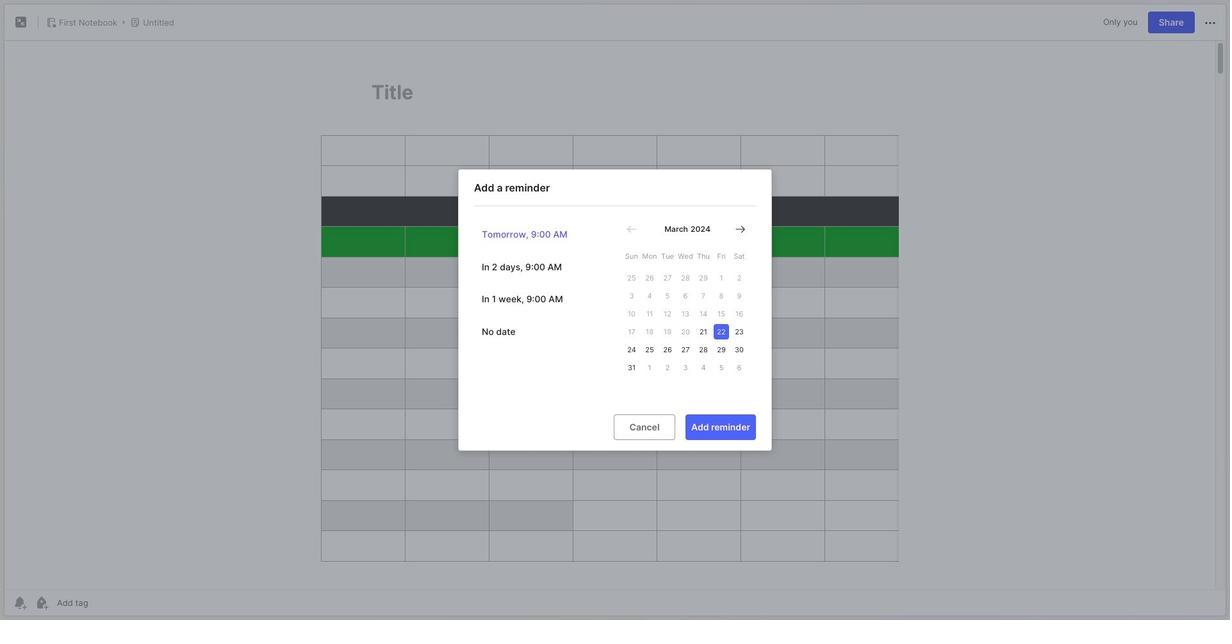 Task type: locate. For each thing, give the bounding box(es) containing it.
note window element
[[4, 4, 1226, 616]]

add a reminder image
[[12, 595, 28, 611]]

Note Editor text field
[[4, 40, 1226, 590]]

add tag image
[[34, 595, 49, 611]]



Task type: describe. For each thing, give the bounding box(es) containing it.
collapse note image
[[13, 15, 29, 30]]

March field
[[662, 224, 688, 235]]

2024 field
[[688, 224, 711, 235]]



Task type: vqa. For each thing, say whether or not it's contained in the screenshot.
Note Editor Text Box
yes



